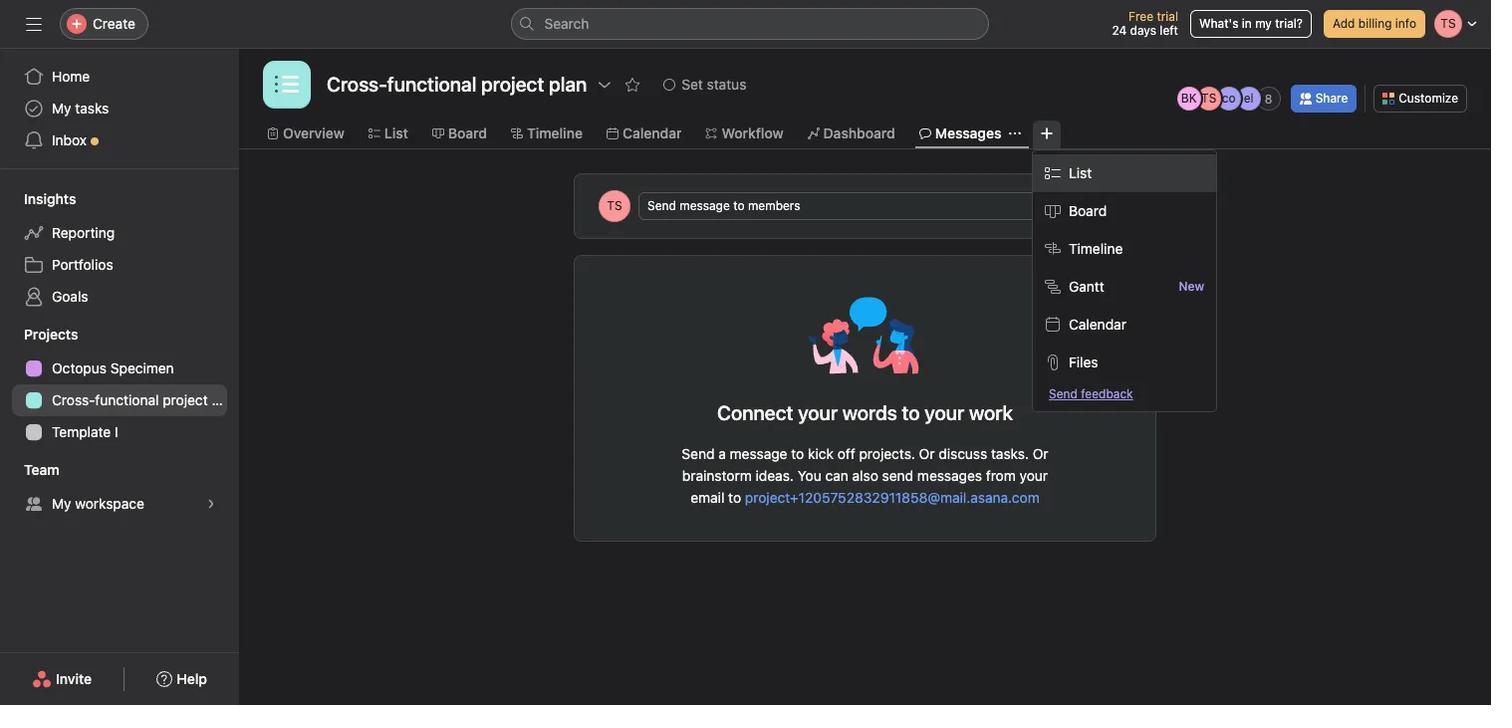 Task type: vqa. For each thing, say whether or not it's contained in the screenshot.
the Inbox
yes



Task type: describe. For each thing, give the bounding box(es) containing it.
brainstorm
[[682, 467, 752, 484]]

bk
[[1182, 91, 1197, 106]]

portfolios
[[52, 256, 113, 273]]

discuss
[[939, 445, 988, 462]]

overview link
[[267, 123, 345, 144]]

connect
[[717, 402, 794, 425]]

dashboard
[[824, 125, 896, 142]]

share button
[[1291, 85, 1357, 113]]

free trial 24 days left
[[1112, 9, 1179, 38]]

status
[[707, 76, 747, 93]]

octopus specimen
[[52, 360, 174, 377]]

goals
[[52, 288, 88, 305]]

hide sidebar image
[[26, 16, 42, 32]]

team button
[[0, 460, 59, 480]]

add tab image
[[1040, 126, 1056, 142]]

projects element
[[0, 317, 239, 452]]

0 horizontal spatial calendar
[[623, 125, 682, 142]]

list for list link
[[384, 125, 408, 142]]

to left kick
[[792, 445, 804, 462]]

set status
[[682, 76, 747, 93]]

board inside 'link'
[[448, 125, 487, 142]]

plan
[[212, 392, 239, 409]]

send for send feedback
[[1049, 387, 1078, 402]]

off
[[838, 445, 856, 462]]

my for my tasks
[[52, 100, 71, 117]]

dashboard link
[[808, 123, 896, 144]]

cross-functional project plan
[[327, 73, 587, 96]]

to right email
[[729, 489, 742, 506]]

reporting link
[[12, 217, 227, 249]]

customize
[[1399, 91, 1459, 106]]

add to starred image
[[625, 77, 641, 93]]

project plan
[[481, 73, 587, 96]]

send feedback
[[1049, 387, 1134, 402]]

new
[[1179, 279, 1205, 294]]

workflow
[[722, 125, 784, 142]]

send for send message to members
[[648, 198, 676, 213]]

insights
[[24, 190, 76, 207]]

create
[[93, 15, 135, 32]]

a
[[719, 445, 726, 462]]

my for my workspace
[[52, 495, 71, 512]]

your inside send a message to kick off projects. or discuss tasks. or brainstorm ideas. you can also send messages from your email to
[[1020, 467, 1048, 484]]

what's in my trial?
[[1200, 16, 1303, 31]]

project+1205752832911858@mail.asana.com link
[[745, 489, 1040, 506]]

days
[[1131, 23, 1157, 38]]

trial
[[1157, 9, 1179, 24]]

goals link
[[12, 281, 227, 313]]

board link
[[432, 123, 487, 144]]

connect your words to your work
[[717, 402, 1013, 425]]

cross- for cross-functional project plan
[[52, 392, 95, 409]]

help button
[[144, 662, 220, 698]]

gantt
[[1069, 278, 1105, 295]]

2 or from the left
[[1033, 445, 1049, 462]]

my tasks link
[[12, 93, 227, 125]]

billing
[[1359, 16, 1393, 31]]

add billing info button
[[1324, 10, 1426, 38]]

0 vertical spatial your
[[798, 402, 838, 425]]

my workspace
[[52, 495, 144, 512]]

send feedback link
[[1049, 386, 1134, 404]]

timeline link
[[511, 123, 583, 144]]

list image
[[275, 73, 299, 97]]

1 horizontal spatial calendar
[[1069, 316, 1127, 333]]

create button
[[60, 8, 148, 40]]

reporting
[[52, 224, 115, 241]]

send for send a message to kick off projects. or discuss tasks. or brainstorm ideas. you can also send messages from your email to
[[682, 445, 715, 462]]

specimen
[[110, 360, 174, 377]]

my
[[1256, 16, 1272, 31]]

home link
[[12, 61, 227, 93]]

search
[[545, 15, 589, 32]]

team
[[24, 461, 59, 478]]

1 or from the left
[[919, 445, 935, 462]]

see details, my workspace image
[[205, 498, 217, 510]]

template i link
[[12, 417, 227, 448]]

tasks.
[[991, 445, 1029, 462]]

home
[[52, 68, 90, 85]]

info
[[1396, 16, 1417, 31]]

trial?
[[1276, 16, 1303, 31]]

i
[[115, 424, 118, 440]]

template
[[52, 424, 111, 440]]

functional for project
[[95, 392, 159, 409]]

8
[[1265, 91, 1273, 106]]

invite button
[[19, 662, 105, 698]]

what's in my trial? button
[[1191, 10, 1312, 38]]

message inside send message to members button
[[680, 198, 730, 213]]

ideas.
[[756, 467, 794, 484]]

what's
[[1200, 16, 1239, 31]]



Task type: locate. For each thing, give the bounding box(es) containing it.
cross- down octopus
[[52, 392, 95, 409]]

functional for project plan
[[387, 73, 477, 96]]

0 horizontal spatial list
[[384, 125, 408, 142]]

in
[[1242, 16, 1252, 31]]

co
[[1222, 91, 1236, 106]]

timeline down project plan
[[527, 125, 583, 142]]

members
[[748, 198, 801, 213]]

your up kick
[[798, 402, 838, 425]]

projects
[[24, 326, 78, 343]]

from
[[986, 467, 1016, 484]]

functional inside projects element
[[95, 392, 159, 409]]

tasks
[[75, 100, 109, 117]]

send left a
[[682, 445, 715, 462]]

board down cross-functional project plan
[[448, 125, 487, 142]]

send message to members button
[[639, 192, 1132, 220]]

1 vertical spatial ts
[[607, 198, 622, 213]]

1 vertical spatial my
[[52, 495, 71, 512]]

workflow link
[[706, 123, 784, 144]]

1 vertical spatial functional
[[95, 392, 159, 409]]

your
[[798, 402, 838, 425], [1020, 467, 1048, 484]]

2 my from the top
[[52, 495, 71, 512]]

list inside "menu item"
[[1069, 164, 1092, 181]]

2 horizontal spatial send
[[1049, 387, 1078, 402]]

0 horizontal spatial cross-
[[52, 392, 95, 409]]

1 horizontal spatial cross-
[[327, 73, 387, 96]]

functional up board 'link'
[[387, 73, 477, 96]]

my tasks
[[52, 100, 109, 117]]

free
[[1129, 9, 1154, 24]]

1 vertical spatial send
[[1049, 387, 1078, 402]]

1 vertical spatial list
[[1069, 164, 1092, 181]]

send
[[648, 198, 676, 213], [1049, 387, 1078, 402], [682, 445, 715, 462]]

workspace
[[75, 495, 144, 512]]

0 horizontal spatial timeline
[[527, 125, 583, 142]]

1 vertical spatial timeline
[[1069, 240, 1123, 257]]

my inside teams element
[[52, 495, 71, 512]]

teams element
[[0, 452, 239, 524]]

1 horizontal spatial list
[[1069, 164, 1092, 181]]

list for list "menu item"
[[1069, 164, 1092, 181]]

left
[[1160, 23, 1179, 38]]

template i
[[52, 424, 118, 440]]

set
[[682, 76, 703, 93]]

1 vertical spatial cross-
[[52, 392, 95, 409]]

can
[[826, 467, 849, 484]]

email
[[691, 489, 725, 506]]

global element
[[0, 49, 239, 168]]

your work
[[925, 402, 1013, 425]]

1 horizontal spatial or
[[1033, 445, 1049, 462]]

octopus specimen link
[[12, 353, 227, 385]]

1 my from the top
[[52, 100, 71, 117]]

ts
[[1202, 91, 1217, 106], [607, 198, 622, 213]]

feedback
[[1081, 387, 1134, 402]]

you
[[798, 467, 822, 484]]

1 vertical spatial board
[[1069, 202, 1107, 219]]

0 vertical spatial message
[[680, 198, 730, 213]]

send inside send a message to kick off projects. or discuss tasks. or brainstorm ideas. you can also send messages from your email to
[[682, 445, 715, 462]]

words
[[843, 402, 898, 425]]

0 horizontal spatial send
[[648, 198, 676, 213]]

messages link
[[920, 123, 1002, 144]]

or right tasks.
[[1033, 445, 1049, 462]]

message
[[680, 198, 730, 213], [730, 445, 788, 462]]

my left tasks
[[52, 100, 71, 117]]

calendar down the add to starred image
[[623, 125, 682, 142]]

list link
[[369, 123, 408, 144]]

send message to members
[[648, 198, 801, 213]]

also
[[853, 467, 879, 484]]

to left the members
[[734, 198, 745, 213]]

ts down 'calendar' link
[[607, 198, 622, 213]]

0 horizontal spatial ts
[[607, 198, 622, 213]]

search list box
[[511, 8, 989, 40]]

projects.
[[859, 445, 916, 462]]

0 vertical spatial calendar
[[623, 125, 682, 142]]

share
[[1316, 91, 1349, 106]]

or up the messages
[[919, 445, 935, 462]]

timeline up gantt
[[1069, 240, 1123, 257]]

list menu item
[[1033, 154, 1217, 192]]

1 horizontal spatial ts
[[1202, 91, 1217, 106]]

show options image
[[597, 77, 613, 93]]

0 horizontal spatial or
[[919, 445, 935, 462]]

board
[[448, 125, 487, 142], [1069, 202, 1107, 219]]

functional
[[387, 73, 477, 96], [95, 392, 159, 409]]

overview
[[283, 125, 345, 142]]

0 vertical spatial cross-
[[327, 73, 387, 96]]

send down 'calendar' link
[[648, 198, 676, 213]]

cross- up list link
[[327, 73, 387, 96]]

calendar down gantt
[[1069, 316, 1127, 333]]

messages
[[935, 125, 1002, 142]]

customize button
[[1374, 85, 1468, 113]]

cross-
[[327, 73, 387, 96], [52, 392, 95, 409]]

1 horizontal spatial timeline
[[1069, 240, 1123, 257]]

project+1205752832911858@mail.asana.com
[[745, 489, 1040, 506]]

0 horizontal spatial your
[[798, 402, 838, 425]]

0 vertical spatial list
[[384, 125, 408, 142]]

0 horizontal spatial board
[[448, 125, 487, 142]]

my inside global element
[[52, 100, 71, 117]]

2 vertical spatial send
[[682, 445, 715, 462]]

inbox
[[52, 132, 87, 148]]

1 vertical spatial your
[[1020, 467, 1048, 484]]

to right the words
[[902, 402, 920, 425]]

insights element
[[0, 181, 239, 317]]

timeline
[[527, 125, 583, 142], [1069, 240, 1123, 257]]

calendar link
[[607, 123, 682, 144]]

1 horizontal spatial your
[[1020, 467, 1048, 484]]

search button
[[511, 8, 989, 40]]

my workspace link
[[12, 488, 227, 520]]

add billing info
[[1333, 16, 1417, 31]]

my down team
[[52, 495, 71, 512]]

messages
[[918, 467, 983, 484]]

add
[[1333, 16, 1356, 31]]

1 vertical spatial message
[[730, 445, 788, 462]]

files
[[1069, 354, 1099, 371]]

calendar
[[623, 125, 682, 142], [1069, 316, 1127, 333]]

0 vertical spatial functional
[[387, 73, 477, 96]]

message inside send a message to kick off projects. or discuss tasks. or brainstorm ideas. you can also send messages from your email to
[[730, 445, 788, 462]]

24
[[1112, 23, 1127, 38]]

message up ideas.
[[730, 445, 788, 462]]

cross- for cross-functional project plan
[[327, 73, 387, 96]]

cross- inside projects element
[[52, 392, 95, 409]]

1 horizontal spatial board
[[1069, 202, 1107, 219]]

1 horizontal spatial functional
[[387, 73, 477, 96]]

0 vertical spatial my
[[52, 100, 71, 117]]

send
[[883, 467, 914, 484]]

to inside send message to members button
[[734, 198, 745, 213]]

invite
[[56, 671, 92, 688]]

send a message to kick off projects. or discuss tasks. or brainstorm ideas. you can also send messages from your email to
[[682, 445, 1049, 506]]

set status button
[[655, 71, 756, 99]]

octopus
[[52, 360, 107, 377]]

board down list "menu item"
[[1069, 202, 1107, 219]]

send down files
[[1049, 387, 1078, 402]]

el
[[1244, 91, 1254, 106]]

1 horizontal spatial send
[[682, 445, 715, 462]]

help
[[177, 671, 207, 688]]

tab actions image
[[1010, 128, 1022, 140]]

kick
[[808, 445, 834, 462]]

0 vertical spatial ts
[[1202, 91, 1217, 106]]

1 vertical spatial calendar
[[1069, 316, 1127, 333]]

message left the members
[[680, 198, 730, 213]]

functional down octopus specimen link
[[95, 392, 159, 409]]

0 horizontal spatial functional
[[95, 392, 159, 409]]

0 vertical spatial board
[[448, 125, 487, 142]]

0 vertical spatial send
[[648, 198, 676, 213]]

send inside button
[[648, 198, 676, 213]]

your down tasks.
[[1020, 467, 1048, 484]]

list
[[384, 125, 408, 142], [1069, 164, 1092, 181]]

ts right 'bk'
[[1202, 91, 1217, 106]]

0 vertical spatial timeline
[[527, 125, 583, 142]]

project
[[163, 392, 208, 409]]



